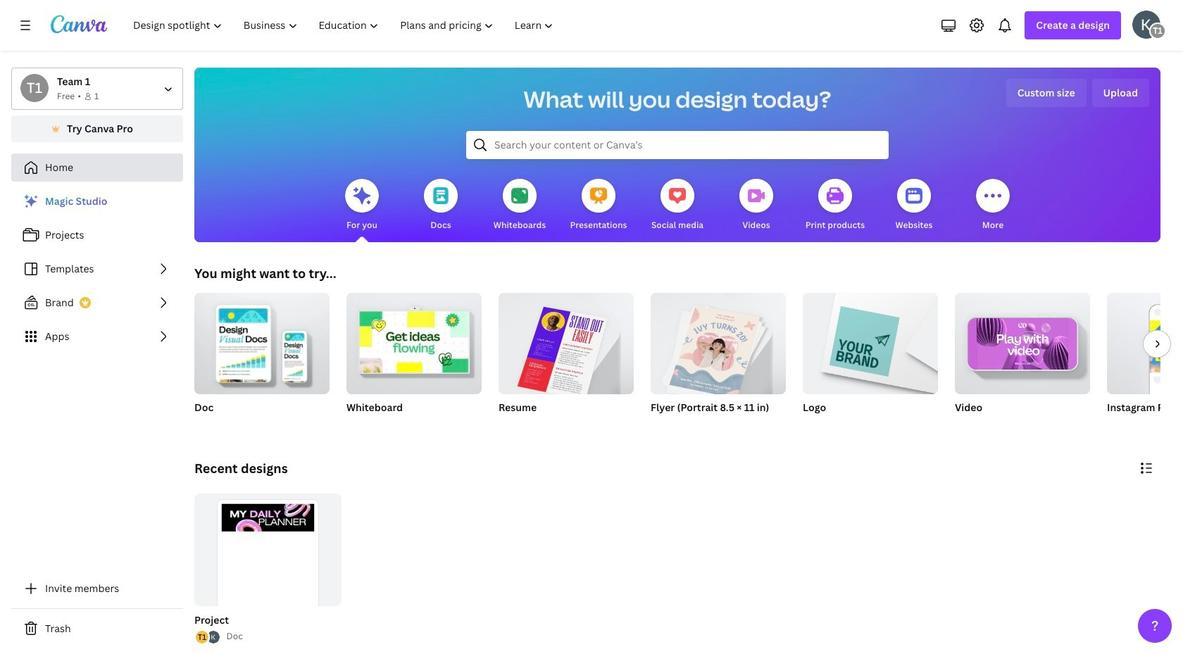 Task type: locate. For each thing, give the bounding box(es) containing it.
team 1 element inside switch to another team button
[[20, 74, 49, 102]]

1 vertical spatial team 1 element
[[20, 74, 49, 102]]

1 horizontal spatial list
[[194, 630, 221, 646]]

team 1 image
[[20, 74, 49, 102]]

0 vertical spatial team 1 element
[[1150, 23, 1167, 39]]

group
[[194, 287, 330, 433], [194, 287, 330, 395], [347, 287, 482, 433], [347, 287, 482, 395], [499, 287, 634, 433], [499, 287, 634, 401], [651, 287, 786, 433], [651, 287, 786, 399], [803, 293, 939, 433], [803, 293, 939, 395], [955, 293, 1091, 433], [1108, 293, 1184, 433], [192, 494, 342, 646], [194, 494, 342, 644]]

None search field
[[466, 131, 889, 159]]

team 1 element
[[1150, 23, 1167, 39], [20, 74, 49, 102]]

0 vertical spatial list
[[11, 187, 183, 351]]

1 horizontal spatial team 1 element
[[1150, 23, 1167, 39]]

0 horizontal spatial team 1 element
[[20, 74, 49, 102]]

kendall parks image
[[1133, 11, 1161, 39]]

list
[[11, 187, 183, 351], [194, 630, 221, 646]]

1 vertical spatial list
[[194, 630, 221, 646]]



Task type: vqa. For each thing, say whether or not it's contained in the screenshot.
group
yes



Task type: describe. For each thing, give the bounding box(es) containing it.
Switch to another team button
[[11, 68, 183, 110]]

0 horizontal spatial list
[[11, 187, 183, 351]]

team 1 image
[[1150, 23, 1167, 39]]

Search search field
[[495, 132, 861, 159]]

top level navigation element
[[124, 11, 566, 39]]



